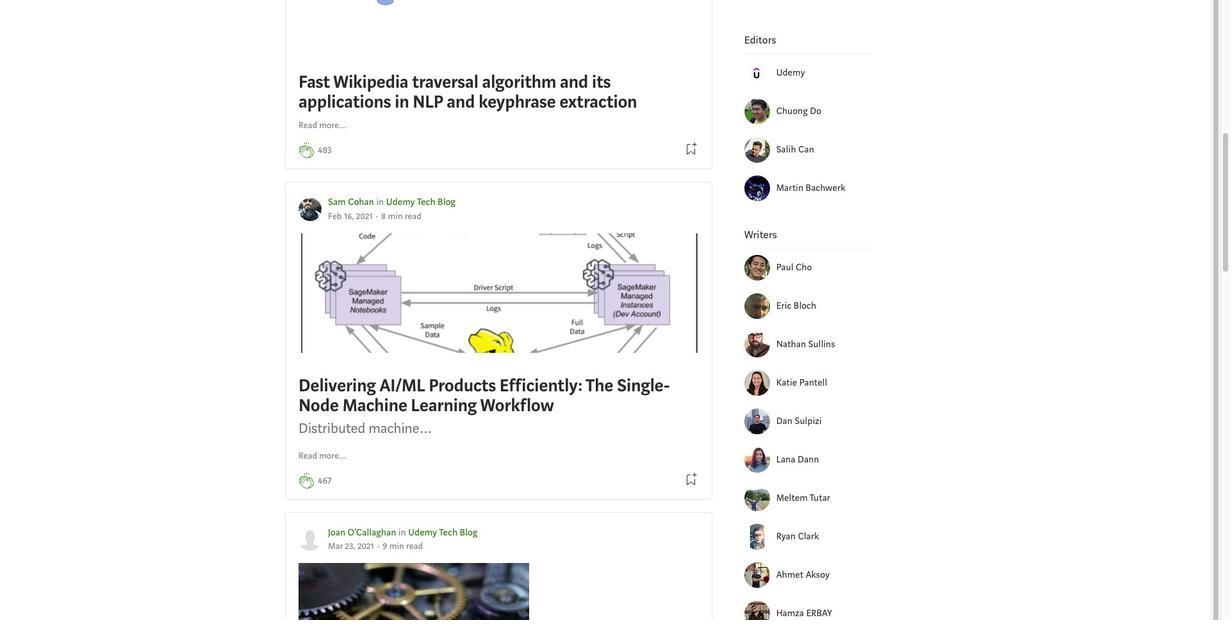 Task type: locate. For each thing, give the bounding box(es) containing it.
udemy tech blog link
[[386, 196, 456, 208], [409, 527, 478, 539]]

blog
[[438, 196, 456, 208], [460, 527, 478, 539]]

cho
[[796, 262, 812, 274]]

2 read from the top
[[299, 450, 317, 462]]

read more…
[[299, 120, 347, 132], [299, 450, 347, 462]]

go to the profile of ryan clark image
[[745, 524, 770, 550]]

483 button
[[318, 144, 332, 158]]

udemy tech blog link up 9 min read image at the bottom
[[409, 527, 478, 539]]

dan
[[777, 415, 793, 428]]

467
[[318, 475, 332, 487]]

and
[[560, 70, 588, 93], [447, 90, 475, 113]]

and right nlp
[[447, 90, 475, 113]]

distributed
[[299, 419, 366, 438]]

machine
[[343, 394, 407, 417]]

2021 down cohan at the left top
[[356, 211, 373, 222]]

lana
[[777, 454, 796, 466]]

2 read more… from the top
[[299, 450, 347, 462]]

1 vertical spatial in
[[376, 196, 384, 208]]

ai/ml
[[380, 374, 425, 397]]

more… up 467
[[319, 450, 347, 462]]

0 horizontal spatial tech
[[417, 196, 436, 208]]

dann
[[798, 454, 820, 466]]

udemy right go to the profile of udemy icon
[[777, 67, 806, 79]]

2 vertical spatial udemy
[[409, 527, 437, 539]]

more… for 1st read more… link from the top of the page
[[319, 120, 347, 132]]

in up 9 min read image at the bottom
[[399, 527, 406, 539]]

clark
[[798, 531, 819, 543]]

udemy tech blog link up 8 min read image
[[386, 196, 456, 208]]

8 min read image
[[382, 211, 422, 222]]

read more… up 467
[[299, 450, 347, 462]]

go to the profile of udemy image
[[745, 60, 770, 86]]

the
[[586, 374, 614, 397]]

1 more… from the top
[[319, 120, 347, 132]]

udemy tech blog link for joan o'callaghan in udemy tech blog
[[409, 527, 478, 539]]

in
[[395, 90, 409, 113], [376, 196, 384, 208], [399, 527, 406, 539]]

go to the profile of joan o'callaghan image
[[299, 528, 322, 552]]

algorithm
[[482, 70, 557, 93]]

go to the profile of ahmet aksoy image
[[745, 563, 770, 589]]

1 vertical spatial more…
[[319, 450, 347, 462]]

1 vertical spatial udemy
[[386, 196, 415, 208]]

1 vertical spatial tech
[[439, 527, 458, 539]]

in for o'callaghan
[[399, 527, 406, 539]]

2021
[[356, 211, 373, 222], [358, 541, 374, 553]]

0 vertical spatial more…
[[319, 120, 347, 132]]

read more… link up 483
[[299, 119, 347, 133]]

2021 down joan o'callaghan link
[[358, 541, 374, 553]]

udemy up 8 min read image
[[386, 196, 415, 208]]

16,
[[344, 211, 354, 222]]

paul cho link
[[777, 261, 873, 275]]

read more… link up 467
[[299, 450, 347, 463]]

1 horizontal spatial blog
[[460, 527, 478, 539]]

dan sulpizi link
[[777, 415, 873, 429]]

o'callaghan
[[348, 527, 396, 539]]

0 vertical spatial read
[[299, 120, 317, 132]]

read
[[299, 120, 317, 132], [299, 450, 317, 462]]

in for cohan
[[376, 196, 384, 208]]

0 vertical spatial read more…
[[299, 120, 347, 132]]

go to the profile of nathan sullins image
[[745, 332, 770, 358]]

1 read more… from the top
[[299, 120, 347, 132]]

nathan
[[777, 338, 806, 351]]

tech
[[417, 196, 436, 208], [439, 527, 458, 539]]

nathan sullins link
[[777, 338, 873, 352]]

in right cohan at the left top
[[376, 196, 384, 208]]

udemy for joan o'callaghan in udemy tech blog
[[409, 527, 437, 539]]

applications
[[299, 90, 391, 113]]

and left the its
[[560, 70, 588, 93]]

can
[[799, 143, 815, 156]]

udemy tech blog link for sam cohan in udemy tech blog
[[386, 196, 456, 208]]

fast wikipedia traversal algorithm and its applications in nlp and keyphrase extraction link
[[299, 0, 699, 116]]

sam cohan in udemy tech blog
[[328, 196, 456, 208]]

0 vertical spatial 2021
[[356, 211, 373, 222]]

1 vertical spatial read more…
[[299, 450, 347, 462]]

read more… up 483
[[299, 120, 347, 132]]

0 vertical spatial read more… link
[[299, 119, 347, 133]]

more… up 483
[[319, 120, 347, 132]]

read down the applications
[[299, 120, 317, 132]]

in left nlp
[[395, 90, 409, 113]]

0 horizontal spatial blog
[[438, 196, 456, 208]]

erbay
[[807, 608, 833, 620]]

ryan clark link
[[777, 530, 873, 544]]

meltem tutar link
[[777, 492, 873, 506]]

read for first read more… link from the bottom of the page
[[299, 450, 317, 462]]

meltem
[[777, 492, 808, 504]]

1 vertical spatial udemy tech blog link
[[409, 527, 478, 539]]

tech for sam cohan in udemy tech blog
[[417, 196, 436, 208]]

ahmet aksoy link
[[777, 569, 873, 583]]

1 vertical spatial 2021
[[358, 541, 374, 553]]

0 vertical spatial blog
[[438, 196, 456, 208]]

2 more… from the top
[[319, 450, 347, 462]]

blog for joan o'callaghan in udemy tech blog
[[460, 527, 478, 539]]

udemy
[[777, 67, 806, 79], [386, 196, 415, 208], [409, 527, 437, 539]]

0 horizontal spatial and
[[447, 90, 475, 113]]

delivering ai/ml products efficiently: the single- node machine learning workflow distributed machine…
[[299, 374, 670, 438]]

dan sulpizi
[[777, 415, 822, 428]]

read down distributed
[[299, 450, 317, 462]]

eric bloch
[[777, 300, 817, 312]]

lana dann
[[777, 454, 820, 466]]

1 horizontal spatial tech
[[439, 527, 458, 539]]

efficiently:
[[500, 374, 583, 397]]

1 vertical spatial read more… link
[[299, 450, 347, 463]]

read more… link
[[299, 119, 347, 133], [299, 450, 347, 463]]

more…
[[319, 120, 347, 132], [319, 450, 347, 462]]

0 vertical spatial udemy
[[777, 67, 806, 79]]

1 read more… link from the top
[[299, 119, 347, 133]]

bachwerk
[[806, 182, 846, 194]]

bloch
[[794, 300, 817, 312]]

udemy for sam cohan in udemy tech blog
[[386, 196, 415, 208]]

0 vertical spatial udemy tech blog link
[[386, 196, 456, 208]]

go to the profile of hamza erbay image
[[745, 601, 770, 621]]

1 read from the top
[[299, 120, 317, 132]]

feb
[[328, 211, 342, 222]]

1 vertical spatial read
[[299, 450, 317, 462]]

udemy up 9 min read image at the bottom
[[409, 527, 437, 539]]

sulpizi
[[795, 415, 822, 428]]

go to the profile of lana dann image
[[745, 448, 770, 473]]

products
[[429, 374, 496, 397]]

pantell
[[800, 377, 828, 389]]

read more… for first read more… link from the bottom of the page
[[299, 450, 347, 462]]

mar 23, 2021
[[328, 541, 374, 553]]

lana dann link
[[777, 453, 873, 468]]

0 vertical spatial tech
[[417, 196, 436, 208]]

eric
[[777, 300, 792, 312]]

blog for sam cohan in udemy tech blog
[[438, 196, 456, 208]]

2 vertical spatial in
[[399, 527, 406, 539]]

katie pantell link
[[777, 376, 873, 391]]

sam
[[328, 196, 346, 208]]

0 vertical spatial in
[[395, 90, 409, 113]]

learning workflow
[[411, 394, 554, 417]]

1 vertical spatial blog
[[460, 527, 478, 539]]



Task type: describe. For each thing, give the bounding box(es) containing it.
23,
[[345, 541, 356, 553]]

sam cohan link
[[328, 196, 374, 208]]

go to the profile of katie pantell image
[[745, 371, 770, 396]]

ahmet
[[777, 569, 804, 581]]

go to the profile of eric bloch image
[[745, 294, 770, 319]]

wikipedia
[[334, 70, 409, 93]]

2021 for o'callaghan
[[358, 541, 374, 553]]

go to the profile of martin bachwerk image
[[745, 176, 770, 201]]

ryan clark
[[777, 531, 819, 543]]

keyphrase
[[479, 90, 556, 113]]

2 read more… link from the top
[[299, 450, 347, 463]]

tutar
[[810, 492, 831, 504]]

ahmet aksoy
[[777, 569, 830, 581]]

go to the profile of sam cohan image
[[299, 198, 322, 221]]

feb 16, 2021
[[328, 211, 373, 222]]

its
[[592, 70, 611, 93]]

joan o'callaghan in udemy tech blog
[[328, 527, 478, 539]]

467 button
[[318, 474, 332, 488]]

mar 23, 2021 link
[[328, 541, 374, 553]]

hamza erbay link
[[777, 607, 873, 621]]

extraction
[[560, 90, 637, 113]]

paul cho
[[777, 262, 812, 274]]

9 min read image
[[383, 541, 423, 553]]

meltem tutar
[[777, 492, 831, 504]]

chuong
[[777, 105, 808, 117]]

483
[[318, 144, 332, 157]]

martin bachwerk
[[777, 182, 846, 194]]

martin
[[777, 182, 804, 194]]

hamza
[[777, 608, 805, 620]]

martin bachwerk link
[[777, 181, 873, 196]]

cohan
[[348, 196, 374, 208]]

go to the profile of paul cho image
[[745, 255, 770, 281]]

writers
[[745, 228, 778, 242]]

aksoy
[[806, 569, 830, 581]]

salih
[[777, 143, 797, 156]]

editors
[[745, 33, 777, 47]]

chuong do link
[[777, 104, 873, 119]]

fast
[[299, 70, 330, 93]]

read for 1st read more… link from the top of the page
[[299, 120, 317, 132]]

paul
[[777, 262, 794, 274]]

nlp
[[413, 90, 443, 113]]

go to the profile of meltem tutar image
[[745, 486, 770, 512]]

mar
[[328, 541, 343, 553]]

machine…
[[369, 419, 432, 438]]

traversal
[[412, 70, 479, 93]]

go to the profile of salih can image
[[745, 137, 770, 163]]

1 horizontal spatial and
[[560, 70, 588, 93]]

salih can link
[[777, 143, 873, 157]]

single-
[[617, 374, 670, 397]]

joan o'callaghan link
[[328, 527, 396, 539]]

fast wikipedia traversal algorithm and its applications in nlp and keyphrase extraction
[[299, 70, 637, 113]]

node
[[299, 394, 339, 417]]

udemy link
[[777, 66, 873, 80]]

katie pantell
[[777, 377, 828, 389]]

joan
[[328, 527, 346, 539]]

ryan
[[777, 531, 796, 543]]

chuong do
[[777, 105, 822, 117]]

katie
[[777, 377, 798, 389]]

in inside the 'fast wikipedia traversal algorithm and its applications in nlp and keyphrase extraction'
[[395, 90, 409, 113]]

nathan sullins
[[777, 338, 836, 351]]

go to the profile of chuong do image
[[745, 99, 770, 124]]

hamza erbay
[[777, 608, 833, 620]]

read more… for 1st read more… link from the top of the page
[[299, 120, 347, 132]]

tech for joan o'callaghan in udemy tech blog
[[439, 527, 458, 539]]

delivering
[[299, 374, 376, 397]]

do
[[810, 105, 822, 117]]

sullins
[[809, 338, 836, 351]]

salih can
[[777, 143, 815, 156]]

more… for first read more… link from the bottom of the page
[[319, 450, 347, 462]]

eric bloch link
[[777, 299, 873, 314]]

go to the profile of dan sulpizi image
[[745, 409, 770, 435]]

feb 16, 2021 link
[[328, 211, 373, 222]]

2021 for cohan
[[356, 211, 373, 222]]



Task type: vqa. For each thing, say whether or not it's contained in the screenshot.
"prep)"
no



